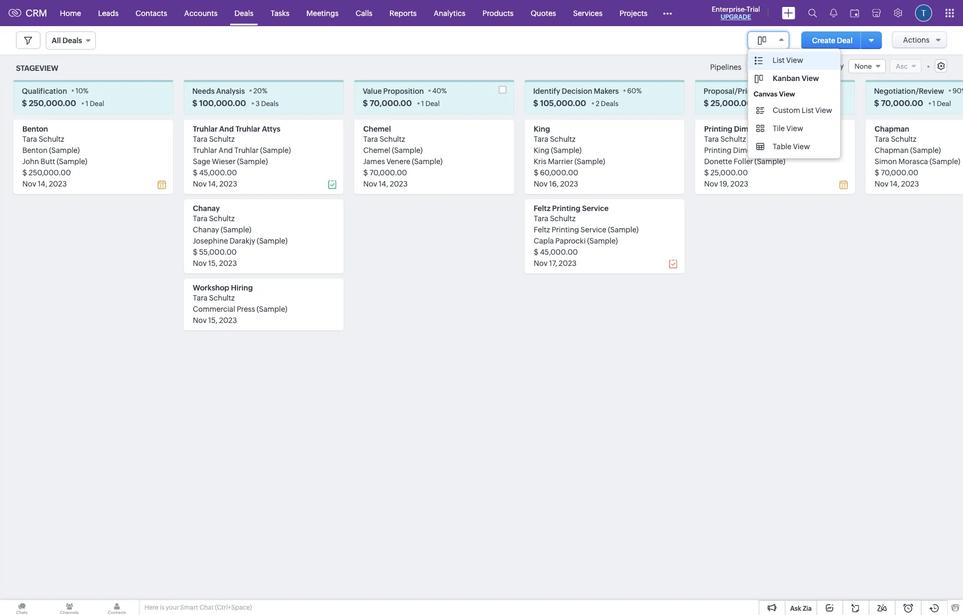 Task type: locate. For each thing, give the bounding box(es) containing it.
chemel link
[[364, 124, 391, 133]]

size image down trial
[[759, 36, 767, 45]]

1 king from the top
[[534, 124, 550, 133]]

truhlar and truhlar (sample) link
[[193, 146, 291, 154]]

tara inside chapman tara schultz chapman (sample) simon morasca (sample) $ 70,000.00 nov 14, 2023
[[875, 135, 890, 143]]

3 14, from the left
[[379, 179, 389, 188]]

schultz inside printing dimensions tara schultz printing dimensions (sample) donette foller (sample) $ 25,000.00 nov 19, 2023
[[721, 135, 747, 143]]

channels image
[[48, 600, 91, 615]]

2023 down morasca
[[902, 179, 920, 188]]

printing
[[705, 124, 733, 133], [705, 146, 732, 154], [553, 204, 581, 212], [552, 225, 580, 234]]

nov inside feltz printing service tara schultz feltz printing service (sample) capla paprocki (sample) $ 45,000.00 nov 17, 2023
[[534, 259, 548, 267]]

chanay tara schultz chanay (sample) josephine darakjy (sample) $ 55,000.00 nov 15, 2023
[[193, 204, 288, 267]]

1 25,000.00 from the top
[[711, 98, 753, 108]]

70,000.00
[[370, 98, 412, 108], [882, 98, 924, 108], [370, 168, 407, 177], [882, 168, 919, 177]]

size image inside table view option
[[757, 142, 765, 151]]

$ down sage
[[193, 168, 198, 177]]

0 horizontal spatial list
[[773, 56, 785, 65]]

calls
[[356, 9, 373, 17]]

2 14, from the left
[[208, 179, 218, 188]]

tara inside chemel tara schultz chemel (sample) james venere (sample) $ 70,000.00 nov 14, 2023
[[364, 135, 378, 143]]

size image for list view
[[755, 56, 764, 66]]

0 vertical spatial chapman
[[875, 124, 910, 133]]

1 250,000.00 from the top
[[29, 98, 76, 108]]

2 vertical spatial size image
[[757, 142, 765, 151]]

0 horizontal spatial 45,000.00
[[199, 168, 237, 177]]

$ inside benton tara schultz benton (sample) john butt (sample) $ 250,000.00 nov 14, 2023
[[22, 168, 27, 177]]

size image inside custom list view option
[[757, 106, 765, 115]]

truhlar
[[193, 124, 218, 133], [236, 124, 260, 133], [193, 146, 217, 154], [235, 146, 259, 154]]

1 15, from the top
[[208, 259, 218, 267]]

0 vertical spatial and
[[219, 124, 234, 133]]

15, down 55,000.00
[[208, 259, 218, 267]]

nov inside chemel tara schultz chemel (sample) james venere (sample) $ 70,000.00 nov 14, 2023
[[364, 179, 377, 188]]

25,000.00 up 19,
[[711, 168, 749, 177]]

nov down 55,000.00
[[193, 259, 207, 267]]

2023 inside chapman tara schultz chapman (sample) simon morasca (sample) $ 70,000.00 nov 14, 2023
[[902, 179, 920, 188]]

hiring
[[231, 283, 253, 292]]

truhlar up sage wieser (sample) link
[[235, 146, 259, 154]]

2 vertical spatial size image
[[755, 74, 764, 84]]

tara down chapman link
[[875, 135, 890, 143]]

2023 inside chanay tara schultz chanay (sample) josephine darakjy (sample) $ 55,000.00 nov 15, 2023
[[219, 259, 237, 267]]

donette
[[705, 157, 733, 165]]

None field
[[849, 59, 887, 73]]

table view
[[773, 142, 811, 151]]

donette foller (sample) link
[[705, 157, 786, 165]]

3
[[256, 99, 260, 107]]

25,000.00 down proposal/price
[[711, 98, 753, 108]]

$ down qualification
[[22, 98, 27, 108]]

1 deal down 10 %
[[86, 99, 104, 107]]

1 deal down 40
[[422, 99, 440, 107]]

tile
[[773, 124, 786, 133]]

king up kris
[[534, 146, 550, 154]]

1 down negotiation/review on the top right
[[933, 99, 936, 107]]

deals right 2
[[601, 99, 619, 107]]

0 vertical spatial 25,000.00
[[711, 98, 753, 108]]

4 1 from the left
[[933, 99, 936, 107]]

view
[[787, 56, 804, 65], [802, 74, 820, 83], [780, 90, 796, 98], [816, 106, 833, 115], [787, 124, 804, 133], [794, 142, 811, 151]]

(sample)
[[49, 146, 80, 154], [260, 146, 291, 154], [392, 146, 423, 154], [551, 146, 582, 154], [776, 146, 807, 154], [911, 146, 942, 154], [57, 157, 87, 165], [237, 157, 268, 165], [412, 157, 443, 165], [575, 157, 606, 165], [755, 157, 786, 165], [930, 157, 961, 165], [221, 225, 252, 234], [608, 225, 639, 234], [257, 236, 288, 245], [588, 236, 618, 245], [257, 305, 288, 313]]

3 deals
[[256, 99, 279, 107]]

1 vertical spatial 25,000.00
[[711, 168, 749, 177]]

pipelines
[[711, 63, 742, 71]]

actions
[[904, 36, 930, 44]]

70,000.00 down venere
[[370, 168, 407, 177]]

$ 105,000.00
[[534, 98, 587, 108]]

$ down donette
[[705, 168, 710, 177]]

1 vertical spatial list
[[802, 106, 815, 115]]

1 vertical spatial chemel
[[364, 146, 391, 154]]

1 vertical spatial 15,
[[208, 316, 218, 324]]

4 1 deal from the left
[[933, 99, 952, 107]]

deal down negotiation/review on the top right
[[938, 99, 952, 107]]

70,000.00 down value proposition at the top left of the page
[[370, 98, 412, 108]]

1 14, from the left
[[38, 179, 47, 188]]

chapman tara schultz chapman (sample) simon morasca (sample) $ 70,000.00 nov 14, 2023
[[875, 124, 961, 188]]

tara down workshop
[[193, 293, 208, 302]]

schultz down printing dimensions link
[[721, 135, 747, 143]]

chapman link
[[875, 124, 910, 133]]

list box containing list view
[[749, 49, 841, 158]]

1 vertical spatial chanay
[[193, 225, 219, 234]]

1 vertical spatial 45,000.00
[[540, 248, 578, 256]]

size image inside list view option
[[755, 56, 764, 66]]

and down 100,000.00
[[219, 124, 234, 133]]

benton up john
[[22, 146, 48, 154]]

truhlar down $ 100,000.00
[[193, 124, 218, 133]]

schultz down truhlar and truhlar attys 'link'
[[209, 135, 235, 143]]

1 for negotiation/review
[[933, 99, 936, 107]]

1 vertical spatial 250,000.00
[[29, 168, 71, 177]]

2 25,000.00 from the top
[[711, 168, 749, 177]]

john butt (sample) link
[[22, 157, 87, 165]]

19,
[[720, 179, 730, 188]]

2023 down sage wieser (sample) link
[[219, 179, 237, 188]]

custom list view option
[[749, 101, 841, 119]]

3 1 deal from the left
[[762, 99, 781, 107]]

kanban view
[[773, 74, 820, 83]]

$ down simon
[[875, 168, 880, 177]]

(sample) right press
[[257, 305, 288, 313]]

1 benton from the top
[[22, 124, 48, 133]]

here
[[144, 604, 159, 611]]

(sample) inside workshop hiring tara schultz commercial press (sample) nov 15, 2023
[[257, 305, 288, 313]]

0 vertical spatial 250,000.00
[[29, 98, 76, 108]]

1 vertical spatial feltz
[[534, 225, 551, 234]]

3 size image from the top
[[757, 142, 765, 151]]

16,
[[550, 179, 559, 188]]

14, down the butt at the left of page
[[38, 179, 47, 188]]

2023
[[49, 179, 67, 188], [219, 179, 237, 188], [390, 179, 408, 188], [561, 179, 579, 188], [731, 179, 749, 188], [902, 179, 920, 188], [219, 259, 237, 267], [559, 259, 577, 267], [219, 316, 237, 324]]

tara up donette
[[705, 135, 720, 143]]

chanay up chanay (sample) "link"
[[193, 204, 220, 212]]

benton
[[22, 124, 48, 133], [22, 146, 48, 154]]

1 deal for qualification
[[86, 99, 104, 107]]

(sample) down tile view
[[776, 146, 807, 154]]

create
[[813, 36, 836, 45]]

2023 right 17, at the right top of the page
[[559, 259, 577, 267]]

deals right all
[[63, 36, 82, 45]]

$ 70,000.00 down negotiation/review on the top right
[[875, 98, 924, 108]]

projects
[[620, 9, 648, 17]]

2 250,000.00 from the top
[[29, 168, 71, 177]]

truhlar and truhlar attys tara schultz truhlar and truhlar (sample) sage wieser (sample) $ 45,000.00 nov 14, 2023
[[193, 124, 291, 188]]

% right qualification
[[83, 87, 89, 95]]

None field
[[748, 31, 790, 49], [747, 59, 805, 73], [748, 31, 790, 49], [747, 59, 805, 73]]

$ down james
[[364, 168, 368, 177]]

1 % from the left
[[83, 87, 89, 95]]

schultz up chapman (sample) link
[[892, 135, 917, 143]]

here is your smart chat (ctrl+space)
[[144, 604, 252, 611]]

0 vertical spatial list
[[773, 56, 785, 65]]

service up capla paprocki (sample) link
[[581, 225, 607, 234]]

2023 down the commercial press (sample) link
[[219, 316, 237, 324]]

wieser
[[212, 157, 236, 165]]

schultz
[[39, 135, 64, 143], [209, 135, 235, 143], [380, 135, 406, 143], [550, 135, 576, 143], [721, 135, 747, 143], [892, 135, 917, 143], [209, 214, 235, 222], [550, 214, 576, 222], [209, 293, 235, 302]]

nov down sage
[[193, 179, 207, 188]]

1 vertical spatial service
[[581, 225, 607, 234]]

accounts link
[[176, 0, 226, 26]]

2023 down venere
[[390, 179, 408, 188]]

15, inside workshop hiring tara schultz commercial press (sample) nov 15, 2023
[[208, 316, 218, 324]]

1 vertical spatial size image
[[755, 56, 764, 66]]

chemel
[[364, 124, 391, 133], [364, 146, 391, 154]]

% right makers
[[637, 87, 642, 95]]

2 size image from the top
[[757, 124, 765, 133]]

john
[[22, 157, 39, 165]]

nov down john
[[22, 179, 36, 188]]

view for kanban view
[[802, 74, 820, 83]]

tara down king link
[[534, 135, 549, 143]]

create deal
[[813, 36, 853, 45]]

search image
[[809, 9, 818, 18]]

needs
[[192, 86, 215, 95]]

marrier
[[548, 157, 573, 165]]

printing down $ 25,000.00
[[705, 124, 733, 133]]

schultz up chanay (sample) "link"
[[209, 214, 235, 222]]

leads link
[[90, 0, 127, 26]]

list box
[[749, 49, 841, 158]]

quotes link
[[523, 0, 565, 26]]

proposal/price
[[704, 86, 756, 95]]

table view option
[[749, 138, 841, 156]]

$
[[22, 98, 27, 108], [192, 98, 198, 108], [363, 98, 368, 108], [534, 98, 539, 108], [704, 98, 709, 108], [875, 98, 880, 108], [22, 168, 27, 177], [193, 168, 198, 177], [364, 168, 368, 177], [534, 168, 539, 177], [705, 168, 710, 177], [875, 168, 880, 177], [193, 248, 198, 256], [534, 248, 539, 256]]

1 horizontal spatial $ 70,000.00
[[875, 98, 924, 108]]

projects link
[[612, 0, 657, 26]]

$ 70,000.00 down value proposition at the top left of the page
[[363, 98, 412, 108]]

25,000.00 inside printing dimensions tara schultz printing dimensions (sample) donette foller (sample) $ 25,000.00 nov 19, 2023
[[711, 168, 749, 177]]

1 $ 70,000.00 from the left
[[363, 98, 412, 108]]

decision
[[562, 86, 593, 95]]

workshop hiring tara schultz commercial press (sample) nov 15, 2023
[[193, 283, 288, 324]]

schultz inside feltz printing service tara schultz feltz printing service (sample) capla paprocki (sample) $ 45,000.00 nov 17, 2023
[[550, 214, 576, 222]]

schultz up king (sample) link
[[550, 135, 576, 143]]

1 vertical spatial benton
[[22, 146, 48, 154]]

size image
[[759, 36, 767, 45], [755, 56, 764, 66], [755, 74, 764, 84]]

1 deal down negotiation/review on the top right
[[933, 99, 952, 107]]

15,
[[208, 259, 218, 267], [208, 316, 218, 324]]

$ 70,000.00
[[363, 98, 412, 108], [875, 98, 924, 108]]

0 vertical spatial 15,
[[208, 259, 218, 267]]

create menu element
[[776, 0, 802, 26]]

0 vertical spatial size image
[[757, 106, 765, 115]]

250,000.00 down the butt at the left of page
[[29, 168, 71, 177]]

0 vertical spatial benton
[[22, 124, 48, 133]]

size image down the canvas
[[757, 106, 765, 115]]

3 1 from the left
[[762, 99, 765, 107]]

1 1 from the left
[[86, 99, 88, 107]]

crm
[[26, 8, 47, 19]]

schultz down workshop hiring link at the left of page
[[209, 293, 235, 302]]

service up feltz printing service (sample) link
[[583, 204, 609, 212]]

60
[[628, 87, 637, 95]]

$ 100,000.00
[[192, 98, 246, 108]]

contacts
[[136, 9, 167, 17]]

1 horizontal spatial 45,000.00
[[540, 248, 578, 256]]

70,000.00 down morasca
[[882, 168, 919, 177]]

list right custom
[[802, 106, 815, 115]]

14, for chemel tara schultz chemel (sample) james venere (sample) $ 70,000.00 nov 14, 2023
[[379, 179, 389, 188]]

deal for benton (sample)
[[90, 99, 104, 107]]

0 vertical spatial chanay
[[193, 204, 220, 212]]

0 horizontal spatial $ 70,000.00
[[363, 98, 412, 108]]

size image inside the tile view option
[[757, 124, 765, 133]]

view for list view
[[787, 56, 804, 65]]

deal inside button
[[838, 36, 853, 45]]

$ inside printing dimensions tara schultz printing dimensions (sample) donette foller (sample) $ 25,000.00 nov 19, 2023
[[705, 168, 710, 177]]

tara inside workshop hiring tara schultz commercial press (sample) nov 15, 2023
[[193, 293, 208, 302]]

0 vertical spatial chemel
[[364, 124, 391, 133]]

size image left tile
[[757, 124, 765, 133]]

20 %
[[254, 87, 268, 95]]

2 1 from the left
[[422, 99, 424, 107]]

$ down john
[[22, 168, 27, 177]]

17,
[[550, 259, 558, 267]]

0 vertical spatial king
[[534, 124, 550, 133]]

tara up capla
[[534, 214, 549, 222]]

2 deals
[[596, 99, 619, 107]]

14, down wieser
[[208, 179, 218, 188]]

3 % from the left
[[442, 87, 447, 95]]

size image up donette foller (sample) link
[[757, 142, 765, 151]]

nov inside workshop hiring tara schultz commercial press (sample) nov 15, 2023
[[193, 316, 207, 324]]

1 vertical spatial and
[[219, 146, 233, 154]]

nov down simon
[[875, 179, 889, 188]]

tasks
[[271, 9, 290, 17]]

size image up quote
[[755, 74, 764, 84]]

$ down kris
[[534, 168, 539, 177]]

2 $ 70,000.00 from the left
[[875, 98, 924, 108]]

tile view
[[773, 124, 804, 133]]

75 %
[[788, 87, 801, 95]]

1 deal down canvas view
[[762, 99, 781, 107]]

chapman up chapman (sample) link
[[875, 124, 910, 133]]

size image inside kanban view option
[[755, 74, 764, 84]]

view for table view
[[794, 142, 811, 151]]

% right proposition
[[442, 87, 447, 95]]

(sample) up kris marrier (sample) "link"
[[551, 146, 582, 154]]

14, inside benton tara schultz benton (sample) john butt (sample) $ 250,000.00 nov 14, 2023
[[38, 179, 47, 188]]

1 vertical spatial size image
[[757, 124, 765, 133]]

45,000.00 up 17, at the right top of the page
[[540, 248, 578, 256]]

1 vertical spatial chapman
[[875, 146, 910, 154]]

schultz inside benton tara schultz benton (sample) john butt (sample) $ 250,000.00 nov 14, 2023
[[39, 135, 64, 143]]

tara down chanay link
[[193, 214, 208, 222]]

qualification
[[22, 86, 67, 95]]

250,000.00
[[29, 98, 76, 108], [29, 168, 71, 177]]

king up king (sample) link
[[534, 124, 550, 133]]

1 size image from the top
[[757, 106, 765, 115]]

identify
[[534, 86, 561, 95]]

2 15, from the top
[[208, 316, 218, 324]]

2023 inside king tara schultz king (sample) kris marrier (sample) $ 60,000.00 nov 16, 2023
[[561, 179, 579, 188]]

profile element
[[910, 0, 939, 26]]

benton (sample) link
[[22, 146, 80, 154]]

king tara schultz king (sample) kris marrier (sample) $ 60,000.00 nov 16, 2023
[[534, 124, 606, 188]]

james
[[364, 157, 385, 165]]

deals right 3
[[261, 99, 279, 107]]

1 for proposal/price quote
[[762, 99, 765, 107]]

tasks link
[[262, 0, 298, 26]]

% up 3 deals
[[262, 87, 268, 95]]

45,000.00
[[199, 168, 237, 177], [540, 248, 578, 256]]

capla paprocki (sample) link
[[534, 236, 618, 245]]

2 chapman from the top
[[875, 146, 910, 154]]

tile view option
[[749, 119, 841, 138]]

feltz down 16,
[[534, 204, 551, 212]]

deals for 3 deals
[[261, 99, 279, 107]]

1 down the canvas
[[762, 99, 765, 107]]

analysis
[[216, 86, 245, 95]]

deal right create
[[838, 36, 853, 45]]

workshop hiring link
[[193, 283, 253, 292]]

2023 inside feltz printing service tara schultz feltz printing service (sample) capla paprocki (sample) $ 45,000.00 nov 17, 2023
[[559, 259, 577, 267]]

upgrade
[[721, 13, 752, 21]]

(sample) right venere
[[412, 157, 443, 165]]

2
[[596, 99, 600, 107]]

14,
[[38, 179, 47, 188], [208, 179, 218, 188], [379, 179, 389, 188], [891, 179, 900, 188]]

2 benton from the top
[[22, 146, 48, 154]]

deals inside field
[[63, 36, 82, 45]]

1 vertical spatial king
[[534, 146, 550, 154]]

services link
[[565, 0, 612, 26]]

0 vertical spatial 45,000.00
[[199, 168, 237, 177]]

chemel up james
[[364, 146, 391, 154]]

2 chemel from the top
[[364, 146, 391, 154]]

14, inside the truhlar and truhlar attys tara schultz truhlar and truhlar (sample) sage wieser (sample) $ 45,000.00 nov 14, 2023
[[208, 179, 218, 188]]

nov left 17, at the right top of the page
[[534, 259, 548, 267]]

1
[[86, 99, 88, 107], [422, 99, 424, 107], [762, 99, 765, 107], [933, 99, 936, 107]]

45,000.00 down wieser
[[199, 168, 237, 177]]

14, inside chemel tara schultz chemel (sample) james venere (sample) $ 70,000.00 nov 14, 2023
[[379, 179, 389, 188]]

nov inside king tara schultz king (sample) kris marrier (sample) $ 60,000.00 nov 16, 2023
[[534, 179, 548, 188]]

0 vertical spatial feltz
[[534, 204, 551, 212]]

2023 inside printing dimensions tara schultz printing dimensions (sample) donette foller (sample) $ 25,000.00 nov 19, 2023
[[731, 179, 749, 188]]

nov inside chapman tara schultz chapman (sample) simon morasca (sample) $ 70,000.00 nov 14, 2023
[[875, 179, 889, 188]]

chapman up simon
[[875, 146, 910, 154]]

4 % from the left
[[637, 87, 642, 95]]

All Deals field
[[46, 31, 96, 50]]

4 14, from the left
[[891, 179, 900, 188]]

printing dimensions (sample) link
[[705, 146, 807, 154]]

(sample) down feltz printing service (sample) link
[[588, 236, 618, 245]]

by
[[836, 62, 845, 70]]

2023 inside workshop hiring tara schultz commercial press (sample) nov 15, 2023
[[219, 316, 237, 324]]

14, inside chapman tara schultz chapman (sample) simon morasca (sample) $ 70,000.00 nov 14, 2023
[[891, 179, 900, 188]]

% for $ 105,000.00
[[637, 87, 642, 95]]

chapman
[[875, 124, 910, 133], [875, 146, 910, 154]]

size image left list view
[[755, 56, 764, 66]]

nov inside the truhlar and truhlar attys tara schultz truhlar and truhlar (sample) sage wieser (sample) $ 45,000.00 nov 14, 2023
[[193, 179, 207, 188]]

deal right $ 250,000.00
[[90, 99, 104, 107]]

2023 down the john butt (sample) 'link'
[[49, 179, 67, 188]]

deals
[[235, 9, 254, 17], [63, 36, 82, 45], [261, 99, 279, 107], [601, 99, 619, 107]]

5 % from the left
[[796, 87, 801, 95]]

2 % from the left
[[262, 87, 268, 95]]

1 1 deal from the left
[[86, 99, 104, 107]]

1 deal for proposal/price quote
[[762, 99, 781, 107]]

nov left 16,
[[534, 179, 548, 188]]

size image
[[757, 106, 765, 115], [757, 124, 765, 133], [757, 142, 765, 151]]

schultz up chemel (sample) link
[[380, 135, 406, 143]]

0 vertical spatial dimensions
[[735, 124, 777, 133]]

deal down canvas view
[[767, 99, 781, 107]]

size image for kanban view
[[755, 74, 764, 84]]

chemel up chemel (sample) link
[[364, 124, 391, 133]]

1 down 10 %
[[86, 99, 88, 107]]

list view option
[[749, 52, 841, 70]]

smart
[[180, 604, 198, 611]]

Other Modules field
[[657, 5, 680, 22]]

signals image
[[831, 9, 838, 18]]

deals for 2 deals
[[601, 99, 619, 107]]

1 chapman from the top
[[875, 124, 910, 133]]



Task type: describe. For each thing, give the bounding box(es) containing it.
deal down 40
[[426, 99, 440, 107]]

negotiation/review
[[875, 86, 945, 95]]

analytics
[[434, 9, 466, 17]]

enterprise-trial upgrade
[[712, 5, 761, 21]]

chemel (sample) link
[[364, 146, 423, 154]]

kris marrier (sample) link
[[534, 157, 606, 165]]

chanay (sample) link
[[193, 225, 252, 234]]

press
[[237, 305, 255, 313]]

(sample) up simon morasca (sample) link
[[911, 146, 942, 154]]

(sample) right the darakjy
[[257, 236, 288, 245]]

deals left tasks
[[235, 9, 254, 17]]

1 feltz from the top
[[534, 204, 551, 212]]

truhlar and truhlar attys link
[[193, 124, 281, 133]]

kris
[[534, 157, 547, 165]]

kanban view option
[[749, 70, 841, 88]]

stageview
[[16, 64, 58, 73]]

schultz inside chapman tara schultz chapman (sample) simon morasca (sample) $ 70,000.00 nov 14, 2023
[[892, 135, 917, 143]]

home link
[[51, 0, 90, 26]]

attys
[[262, 124, 281, 133]]

(ctrl+space)
[[215, 604, 252, 611]]

schultz inside the truhlar and truhlar attys tara schultz truhlar and truhlar (sample) sage wieser (sample) $ 45,000.00 nov 14, 2023
[[209, 135, 235, 143]]

$ down needs
[[192, 98, 198, 108]]

james venere (sample) link
[[364, 157, 443, 165]]

1 vertical spatial dimensions
[[734, 146, 774, 154]]

value proposition
[[363, 86, 424, 95]]

size image for tile view
[[757, 124, 765, 133]]

1 chemel from the top
[[364, 124, 391, 133]]

75
[[788, 87, 796, 95]]

meetings
[[307, 9, 339, 17]]

leads
[[98, 9, 119, 17]]

2 1 deal from the left
[[422, 99, 440, 107]]

chats image
[[0, 600, 44, 615]]

sort
[[820, 62, 835, 70]]

(sample) up 'josephine darakjy (sample)' link
[[221, 225, 252, 234]]

list view
[[773, 56, 804, 65]]

kanban
[[773, 74, 801, 83]]

$ 25,000.00
[[704, 98, 753, 108]]

home
[[60, 9, 81, 17]]

0 vertical spatial size image
[[759, 36, 767, 45]]

45,000.00 inside the truhlar and truhlar attys tara schultz truhlar and truhlar (sample) sage wieser (sample) $ 45,000.00 nov 14, 2023
[[199, 168, 237, 177]]

all
[[52, 36, 61, 45]]

90
[[953, 87, 962, 95]]

proposition
[[384, 86, 424, 95]]

products
[[483, 9, 514, 17]]

table
[[773, 142, 792, 151]]

search element
[[802, 0, 824, 26]]

venere
[[387, 157, 411, 165]]

1 horizontal spatial list
[[802, 106, 815, 115]]

truhlar up sage
[[193, 146, 217, 154]]

deals for all deals
[[63, 36, 82, 45]]

70,000.00 inside chemel tara schultz chemel (sample) james venere (sample) $ 70,000.00 nov 14, 2023
[[370, 168, 407, 177]]

$ down proposal/price
[[704, 98, 709, 108]]

tara inside printing dimensions tara schultz printing dimensions (sample) donette foller (sample) $ 25,000.00 nov 19, 2023
[[705, 135, 720, 143]]

your
[[166, 604, 179, 611]]

$ inside feltz printing service tara schultz feltz printing service (sample) capla paprocki (sample) $ 45,000.00 nov 17, 2023
[[534, 248, 539, 256]]

sort by
[[820, 62, 845, 70]]

1 for qualification
[[86, 99, 88, 107]]

(sample) right morasca
[[930, 157, 961, 165]]

(sample) up the john butt (sample) 'link'
[[49, 146, 80, 154]]

14, for benton tara schultz benton (sample) john butt (sample) $ 250,000.00 nov 14, 2023
[[38, 179, 47, 188]]

tara inside chanay tara schultz chanay (sample) josephine darakjy (sample) $ 55,000.00 nov 15, 2023
[[193, 214, 208, 222]]

size image for table view
[[757, 142, 765, 151]]

sage
[[193, 157, 211, 165]]

(sample) down benton (sample) link
[[57, 157, 87, 165]]

nov inside printing dimensions tara schultz printing dimensions (sample) donette foller (sample) $ 25,000.00 nov 19, 2023
[[705, 179, 719, 188]]

schultz inside chemel tara schultz chemel (sample) james venere (sample) $ 70,000.00 nov 14, 2023
[[380, 135, 406, 143]]

deal for printing dimensions (sample)
[[767, 99, 781, 107]]

printing down 16,
[[553, 204, 581, 212]]

schultz inside chanay tara schultz chanay (sample) josephine darakjy (sample) $ 55,000.00 nov 15, 2023
[[209, 214, 235, 222]]

crm link
[[9, 8, 47, 19]]

custom
[[773, 106, 801, 115]]

chanay link
[[193, 204, 220, 212]]

2023 inside the truhlar and truhlar attys tara schultz truhlar and truhlar (sample) sage wieser (sample) $ 45,000.00 nov 14, 2023
[[219, 179, 237, 188]]

2 king from the top
[[534, 146, 550, 154]]

create menu image
[[783, 7, 796, 19]]

chapman (sample) link
[[875, 146, 942, 154]]

0 vertical spatial service
[[583, 204, 609, 212]]

identify decision makers
[[534, 86, 619, 95]]

15, inside chanay tara schultz chanay (sample) josephine darakjy (sample) $ 55,000.00 nov 15, 2023
[[208, 259, 218, 267]]

josephine
[[193, 236, 228, 245]]

(sample) right marrier
[[575, 157, 606, 165]]

services
[[574, 9, 603, 17]]

signals element
[[824, 0, 844, 26]]

enterprise-
[[712, 5, 747, 13]]

2 feltz from the top
[[534, 225, 551, 234]]

feltz printing service link
[[534, 204, 609, 212]]

(sample) up james venere (sample) link
[[392, 146, 423, 154]]

contacts link
[[127, 0, 176, 26]]

14, for chapman tara schultz chapman (sample) simon morasca (sample) $ 70,000.00 nov 14, 2023
[[891, 179, 900, 188]]

$ inside the truhlar and truhlar attys tara schultz truhlar and truhlar (sample) sage wieser (sample) $ 45,000.00 nov 14, 2023
[[193, 168, 198, 177]]

foller
[[734, 157, 754, 165]]

tara inside the truhlar and truhlar attys tara schultz truhlar and truhlar (sample) sage wieser (sample) $ 45,000.00 nov 14, 2023
[[193, 135, 208, 143]]

(sample) down truhlar and truhlar (sample) link
[[237, 157, 268, 165]]

reports link
[[381, 0, 426, 26]]

$ down identify
[[534, 98, 539, 108]]

printing up donette
[[705, 146, 732, 154]]

profile image
[[916, 5, 933, 22]]

20
[[254, 87, 262, 95]]

meetings link
[[298, 0, 347, 26]]

nov inside benton tara schultz benton (sample) john butt (sample) $ 250,000.00 nov 14, 2023
[[22, 179, 36, 188]]

1 chanay from the top
[[193, 204, 220, 212]]

workshop
[[193, 283, 229, 292]]

deal for simon morasca (sample)
[[938, 99, 952, 107]]

paprocki
[[556, 236, 586, 245]]

simon morasca (sample) link
[[875, 157, 961, 165]]

size image for custom list view
[[757, 106, 765, 115]]

70,000.00 inside chapman tara schultz chapman (sample) simon morasca (sample) $ 70,000.00 nov 14, 2023
[[882, 168, 919, 177]]

$ inside king tara schultz king (sample) kris marrier (sample) $ 60,000.00 nov 16, 2023
[[534, 168, 539, 177]]

calls link
[[347, 0, 381, 26]]

makers
[[594, 86, 619, 95]]

% for $ 100,000.00
[[262, 87, 268, 95]]

contacts image
[[95, 600, 139, 615]]

2023 inside chemel tara schultz chemel (sample) james venere (sample) $ 70,000.00 nov 14, 2023
[[390, 179, 408, 188]]

josephine darakjy (sample) link
[[193, 236, 288, 245]]

70,000.00 down negotiation/review on the top right
[[882, 98, 924, 108]]

truhlar up truhlar and truhlar (sample) link
[[236, 124, 260, 133]]

$ inside chemel tara schultz chemel (sample) james venere (sample) $ 70,000.00 nov 14, 2023
[[364, 168, 368, 177]]

10 %
[[76, 87, 89, 95]]

55,000.00
[[199, 248, 237, 256]]

45,000.00 inside feltz printing service tara schultz feltz printing service (sample) capla paprocki (sample) $ 45,000.00 nov 17, 2023
[[540, 248, 578, 256]]

chemel tara schultz chemel (sample) james venere (sample) $ 70,000.00 nov 14, 2023
[[364, 124, 443, 188]]

(sample) down printing dimensions (sample) link
[[755, 157, 786, 165]]

% for $ 250,000.00
[[83, 87, 89, 95]]

(sample) up capla paprocki (sample) link
[[608, 225, 639, 234]]

$ inside chapman tara schultz chapman (sample) simon morasca (sample) $ 70,000.00 nov 14, 2023
[[875, 168, 880, 177]]

accounts
[[184, 9, 218, 17]]

deals link
[[226, 0, 262, 26]]

morasca
[[899, 157, 929, 165]]

commercial
[[193, 305, 235, 313]]

tara inside feltz printing service tara schultz feltz printing service (sample) capla paprocki (sample) $ 45,000.00 nov 17, 2023
[[534, 214, 549, 222]]

tara inside benton tara schultz benton (sample) john butt (sample) $ 250,000.00 nov 14, 2023
[[22, 135, 37, 143]]

$ inside chanay tara schultz chanay (sample) josephine darakjy (sample) $ 55,000.00 nov 15, 2023
[[193, 248, 198, 256]]

$ up chapman link
[[875, 98, 880, 108]]

simon
[[875, 157, 898, 165]]

250,000.00 inside benton tara schultz benton (sample) john butt (sample) $ 250,000.00 nov 14, 2023
[[29, 168, 71, 177]]

nov inside chanay tara schultz chanay (sample) josephine darakjy (sample) $ 55,000.00 nov 15, 2023
[[193, 259, 207, 267]]

commercial press (sample) link
[[193, 305, 288, 313]]

benton tara schultz benton (sample) john butt (sample) $ 250,000.00 nov 14, 2023
[[22, 124, 87, 188]]

(sample) down attys
[[260, 146, 291, 154]]

2 chanay from the top
[[193, 225, 219, 234]]

% for $ 25,000.00
[[796, 87, 801, 95]]

printing dimensions link
[[705, 124, 777, 133]]

calendar image
[[851, 9, 860, 17]]

105,000.00
[[541, 98, 587, 108]]

tara inside king tara schultz king (sample) kris marrier (sample) $ 60,000.00 nov 16, 2023
[[534, 135, 549, 143]]

printing up paprocki
[[552, 225, 580, 234]]

canvas
[[754, 90, 778, 98]]

darakjy
[[230, 236, 256, 245]]

king link
[[534, 124, 550, 133]]

canvas view
[[754, 90, 796, 98]]

$ down value
[[363, 98, 368, 108]]

view for tile view
[[787, 124, 804, 133]]

view for canvas view
[[780, 90, 796, 98]]

1 deal for negotiation/review
[[933, 99, 952, 107]]

40
[[433, 87, 442, 95]]

schultz inside king tara schultz king (sample) kris marrier (sample) $ 60,000.00 nov 16, 2023
[[550, 135, 576, 143]]

2023 inside benton tara schultz benton (sample) john butt (sample) $ 250,000.00 nov 14, 2023
[[49, 179, 67, 188]]

schultz inside workshop hiring tara schultz commercial press (sample) nov 15, 2023
[[209, 293, 235, 302]]



Task type: vqa. For each thing, say whether or not it's contained in the screenshot.
size image inside the Table View option
yes



